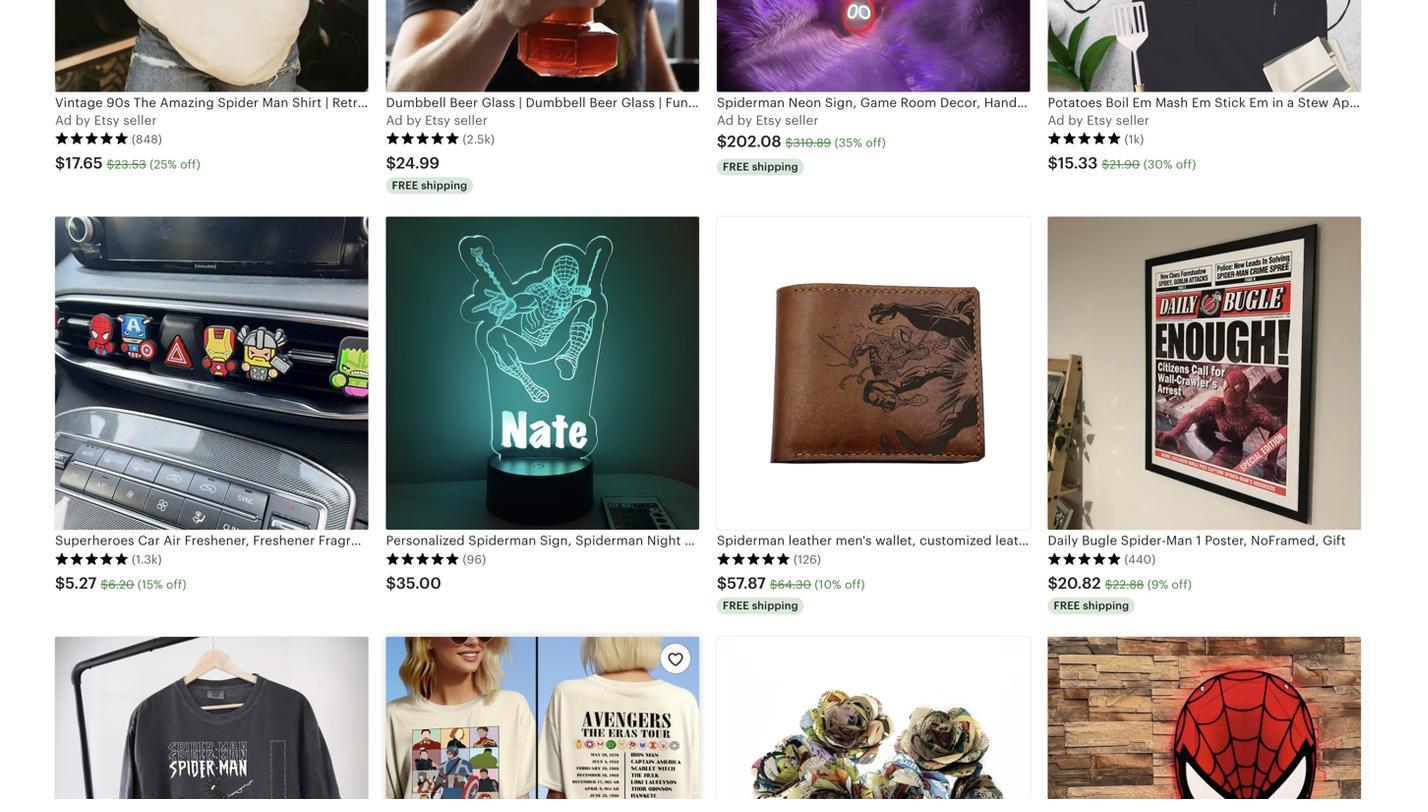 Task type: describe. For each thing, give the bounding box(es) containing it.
off) inside a d b y etsy seller $ 202.08 $ 310.89 (35% off)
[[866, 136, 886, 150]]

y for (848)
[[83, 113, 91, 128]]

$ inside $ 17.65 $ 23.53 (25% off)
[[107, 158, 114, 171]]

noframed,
[[1251, 534, 1320, 549]]

man
[[1167, 534, 1193, 549]]

(30%
[[1144, 158, 1173, 171]]

(96)
[[463, 554, 486, 567]]

5 out of 5 stars image for (2.5k)
[[386, 132, 460, 146]]

shipping inside the "$ 57.87 $ 64.30 (10% off) free shipping"
[[752, 600, 799, 612]]

etsy inside a d b y etsy seller $ 202.08 $ 310.89 (35% off)
[[756, 113, 782, 128]]

$ 5.27 $ 6.20 (15% off)
[[55, 575, 187, 593]]

free inside the "$ 57.87 $ 64.30 (10% off) free shipping"
[[723, 600, 750, 612]]

(2.5k)
[[463, 133, 495, 146]]

d for (848)
[[64, 113, 72, 128]]

a for (848)
[[55, 113, 64, 128]]

off) for 17.65
[[180, 158, 201, 171]]

2 a d b y etsy seller from the left
[[386, 113, 488, 128]]

a d b y etsy seller for 17.65
[[55, 113, 157, 128]]

y for (1k)
[[1077, 113, 1084, 128]]

b for (2.5k)
[[407, 113, 415, 128]]

off) for 57.87
[[845, 578, 865, 592]]

23.53
[[114, 158, 146, 171]]

$ inside the $ 24.99 free shipping
[[386, 154, 396, 172]]

202.08
[[727, 133, 782, 151]]

(440)
[[1125, 554, 1156, 567]]

daily
[[1048, 534, 1079, 549]]

shipping inside the $ 24.99 free shipping
[[421, 179, 468, 192]]

1
[[1197, 534, 1202, 549]]

b for (1k)
[[1069, 113, 1077, 128]]

spider-
[[1121, 534, 1167, 549]]

$ inside $ 5.27 $ 6.20 (15% off)
[[101, 578, 108, 592]]

$ 24.99 free shipping
[[386, 154, 468, 192]]

15.33
[[1058, 154, 1098, 172]]

(25%
[[150, 158, 177, 171]]

d for (2.5k)
[[395, 113, 403, 128]]

vintage 90s the amazing spider man shirt | retro spiderman comic shirt | spider-man across the spider-verse shirt | superhero shirt image
[[55, 0, 368, 92]]

seller for (848)
[[123, 113, 157, 128]]

gift
[[1323, 534, 1347, 549]]

superheroes car air freshener, freshener fragrance,  novelty car diffusers, super hero car air freshener image
[[55, 217, 368, 530]]

bugle
[[1082, 534, 1118, 549]]

a inside a d b y etsy seller $ 202.08 $ 310.89 (35% off)
[[717, 113, 726, 128]]

22.88
[[1113, 578, 1145, 592]]

b for (848)
[[75, 113, 84, 128]]

6.20
[[108, 578, 134, 592]]

free inside the $ 24.99 free shipping
[[392, 179, 419, 192]]

shipping down 202.08
[[752, 161, 799, 173]]

superhero head 3d looking layered acrylic sign.  backlit with red glow.  great for an awesome looking kid's or game room. image
[[1048, 638, 1362, 800]]

etsy for (2.5k)
[[425, 113, 451, 128]]

$ 57.87 $ 64.30 (10% off) free shipping
[[717, 575, 865, 612]]

spiderman neon sign, game room decor,  handmade neon sign, gamer gift, christmas gift, personalized gift, football neon sign, superhero sign image
[[717, 0, 1031, 92]]

spiderman leather men's wallet, customized leather gift ideas for him, superheroes art wallet, peter parker avenger wallet, gift for him image
[[717, 217, 1031, 530]]

etsy for (848)
[[94, 113, 120, 128]]

seller inside a d b y etsy seller $ 202.08 $ 310.89 (35% off)
[[785, 113, 819, 128]]

64.30
[[778, 578, 812, 592]]

$ 35.00
[[386, 575, 442, 593]]

5 out of 5 stars image for (1k)
[[1048, 132, 1122, 146]]

y inside a d b y etsy seller $ 202.08 $ 310.89 (35% off)
[[746, 113, 753, 128]]

(15%
[[138, 578, 163, 592]]

b inside a d b y etsy seller $ 202.08 $ 310.89 (35% off)
[[738, 113, 746, 128]]

off) for 5.27
[[166, 578, 187, 592]]

d for (1k)
[[1057, 113, 1065, 128]]

seller for (1k)
[[1116, 113, 1150, 128]]

20.82
[[1058, 575, 1101, 593]]

(126)
[[794, 554, 821, 567]]

$ 17.65 $ 23.53 (25% off)
[[55, 154, 201, 172]]



Task type: locate. For each thing, give the bounding box(es) containing it.
off) right "(15%"
[[166, 578, 187, 592]]

a for (1k)
[[1048, 113, 1057, 128]]

comic book roses image
[[717, 638, 1031, 800]]

90s vintage black suit spidey comfort colors t-shirt, retro superhero shirt, comic book shirt, marvel lover gift, spiderman tshirt image
[[55, 638, 368, 800]]

5 out of 5 stars image for (126)
[[717, 553, 791, 566]]

etsy up 202.08
[[756, 113, 782, 128]]

avengers the eras tour shirt, marvel super hero sweatshirt, scarlet witch, hulk shirts, black widow tee, spiderman, winter soldier, iron man image
[[386, 638, 699, 800]]

d up 202.08
[[726, 113, 734, 128]]

b up 24.99
[[407, 113, 415, 128]]

4 b from the left
[[1069, 113, 1077, 128]]

y
[[83, 113, 91, 128], [415, 113, 422, 128], [746, 113, 753, 128], [1077, 113, 1084, 128]]

b up 17.65
[[75, 113, 84, 128]]

off) right (30%
[[1176, 158, 1197, 171]]

d up 15.33
[[1057, 113, 1065, 128]]

2 etsy from the left
[[425, 113, 451, 128]]

$ 15.33 $ 21.90 (30% off)
[[1048, 154, 1197, 172]]

personalized spiderman sign, spiderman night light, superhero night light, personalized night light, led night light sign, remote control image
[[386, 217, 699, 530]]

(1k)
[[1125, 133, 1145, 146]]

a d b y etsy seller
[[55, 113, 157, 128], [386, 113, 488, 128], [1048, 113, 1150, 128]]

seller for (2.5k)
[[454, 113, 488, 128]]

a up $ 17.65 $ 23.53 (25% off)
[[55, 113, 64, 128]]

3 d from the left
[[726, 113, 734, 128]]

1 b from the left
[[75, 113, 84, 128]]

3 etsy from the left
[[756, 113, 782, 128]]

d
[[64, 113, 72, 128], [395, 113, 403, 128], [726, 113, 734, 128], [1057, 113, 1065, 128]]

potatoes boil em mash em stick em in a stew apron, lord of the rings apron, lotr fan apron, hobbit apron,potato taters apron,women men apron image
[[1048, 0, 1362, 92]]

5.27
[[65, 575, 97, 593]]

3 a from the left
[[717, 113, 726, 128]]

poster,
[[1205, 534, 1248, 549]]

2 horizontal spatial a d b y etsy seller
[[1048, 113, 1150, 128]]

y up 202.08
[[746, 113, 753, 128]]

b up 202.08
[[738, 113, 746, 128]]

$
[[717, 133, 727, 151], [786, 136, 793, 150], [55, 154, 65, 172], [386, 154, 396, 172], [1048, 154, 1058, 172], [107, 158, 114, 171], [1102, 158, 1110, 171], [55, 575, 65, 593], [386, 575, 396, 593], [717, 575, 727, 593], [1048, 575, 1058, 593], [101, 578, 108, 592], [770, 578, 778, 592], [1105, 578, 1113, 592]]

shipping inside $ 20.82 $ 22.88 (9% off) free shipping
[[1083, 600, 1130, 612]]

1 etsy from the left
[[94, 113, 120, 128]]

5 out of 5 stars image up 17.65
[[55, 132, 129, 146]]

$ 20.82 $ 22.88 (9% off) free shipping
[[1048, 575, 1192, 612]]

etsy
[[94, 113, 120, 128], [425, 113, 451, 128], [756, 113, 782, 128], [1087, 113, 1113, 128]]

seller
[[123, 113, 157, 128], [454, 113, 488, 128], [785, 113, 819, 128], [1116, 113, 1150, 128]]

shipping down 64.30
[[752, 600, 799, 612]]

d up 17.65
[[64, 113, 72, 128]]

y up 24.99
[[415, 113, 422, 128]]

shipping
[[752, 161, 799, 173], [421, 179, 468, 192], [752, 600, 799, 612], [1083, 600, 1130, 612]]

4 y from the left
[[1077, 113, 1084, 128]]

4 a from the left
[[1048, 113, 1057, 128]]

5 out of 5 stars image down bugle
[[1048, 553, 1122, 566]]

310.89
[[793, 136, 832, 150]]

17.65
[[65, 154, 103, 172]]

5 out of 5 stars image up 15.33
[[1048, 132, 1122, 146]]

d inside a d b y etsy seller $ 202.08 $ 310.89 (35% off)
[[726, 113, 734, 128]]

shipping down '22.88'
[[1083, 600, 1130, 612]]

a up $ 15.33 $ 21.90 (30% off)
[[1048, 113, 1057, 128]]

24.99
[[396, 154, 440, 172]]

1 horizontal spatial a d b y etsy seller
[[386, 113, 488, 128]]

free inside $ 20.82 $ 22.88 (9% off) free shipping
[[1054, 600, 1081, 612]]

3 b from the left
[[738, 113, 746, 128]]

off) for 15.33
[[1176, 158, 1197, 171]]

1 a d b y etsy seller from the left
[[55, 113, 157, 128]]

5 out of 5 stars image up 35.00
[[386, 553, 460, 566]]

free down 57.87
[[723, 600, 750, 612]]

$ inside $ 15.33 $ 21.90 (30% off)
[[1102, 158, 1110, 171]]

2 seller from the left
[[454, 113, 488, 128]]

5 out of 5 stars image for (848)
[[55, 132, 129, 146]]

shipping down 24.99
[[421, 179, 468, 192]]

a d b y etsy seller $ 202.08 $ 310.89 (35% off)
[[717, 113, 886, 151]]

5 out of 5 stars image up 5.27
[[55, 553, 129, 566]]

a up the $ 24.99 free shipping
[[386, 113, 395, 128]]

(1.3k)
[[132, 554, 162, 567]]

3 a d b y etsy seller from the left
[[1048, 113, 1150, 128]]

off) inside $ 15.33 $ 21.90 (30% off)
[[1176, 158, 1197, 171]]

off) inside $ 20.82 $ 22.88 (9% off) free shipping
[[1172, 578, 1192, 592]]

a for (2.5k)
[[386, 113, 395, 128]]

etsy for (1k)
[[1087, 113, 1113, 128]]

a d b y etsy seller for 15.33
[[1048, 113, 1150, 128]]

off) inside $ 17.65 $ 23.53 (25% off)
[[180, 158, 201, 171]]

d up 24.99
[[395, 113, 403, 128]]

y up 15.33
[[1077, 113, 1084, 128]]

3 seller from the left
[[785, 113, 819, 128]]

free down 202.08
[[723, 161, 750, 173]]

off) for 20.82
[[1172, 578, 1192, 592]]

(35%
[[835, 136, 863, 150]]

b up 15.33
[[1069, 113, 1077, 128]]

free
[[723, 161, 750, 173], [392, 179, 419, 192], [723, 600, 750, 612], [1054, 600, 1081, 612]]

dumbbell beer glass | dumbbell beer glass | funny beer mug | beer mugs for men | funny beer glasses | by gemsho glass image
[[386, 0, 699, 92]]

free down the "20.82"
[[1054, 600, 1081, 612]]

1 y from the left
[[83, 113, 91, 128]]

y up 17.65
[[83, 113, 91, 128]]

a d b y etsy seller up (2.5k)
[[386, 113, 488, 128]]

2 y from the left
[[415, 113, 422, 128]]

etsy up 24.99
[[425, 113, 451, 128]]

daily bugle spider-man 1 poster, noframed, gift
[[1048, 534, 1347, 549]]

21.90
[[1110, 158, 1141, 171]]

a
[[55, 113, 64, 128], [386, 113, 395, 128], [717, 113, 726, 128], [1048, 113, 1057, 128]]

seller up 310.89
[[785, 113, 819, 128]]

57.87
[[727, 575, 766, 593]]

5 out of 5 stars image for (440)
[[1048, 553, 1122, 566]]

off)
[[866, 136, 886, 150], [180, 158, 201, 171], [1176, 158, 1197, 171], [166, 578, 187, 592], [845, 578, 865, 592], [1172, 578, 1192, 592]]

free down 24.99
[[392, 179, 419, 192]]

a up free shipping
[[717, 113, 726, 128]]

a d b y etsy seller up (1k)
[[1048, 113, 1150, 128]]

seller up (1k)
[[1116, 113, 1150, 128]]

b
[[75, 113, 84, 128], [407, 113, 415, 128], [738, 113, 746, 128], [1069, 113, 1077, 128]]

(848)
[[132, 133, 162, 146]]

1 d from the left
[[64, 113, 72, 128]]

4 etsy from the left
[[1087, 113, 1113, 128]]

y for (2.5k)
[[415, 113, 422, 128]]

4 seller from the left
[[1116, 113, 1150, 128]]

etsy up $ 17.65 $ 23.53 (25% off)
[[94, 113, 120, 128]]

seller up (2.5k)
[[454, 113, 488, 128]]

seller up the (848)
[[123, 113, 157, 128]]

1 a from the left
[[55, 113, 64, 128]]

off) right (35% at the top right of the page
[[866, 136, 886, 150]]

5 out of 5 stars image up 24.99
[[386, 132, 460, 146]]

3 y from the left
[[746, 113, 753, 128]]

4 d from the left
[[1057, 113, 1065, 128]]

0 horizontal spatial a d b y etsy seller
[[55, 113, 157, 128]]

5 out of 5 stars image
[[55, 132, 129, 146], [386, 132, 460, 146], [1048, 132, 1122, 146], [55, 553, 129, 566], [386, 553, 460, 566], [717, 553, 791, 566], [1048, 553, 1122, 566]]

off) right '(10%'
[[845, 578, 865, 592]]

2 d from the left
[[395, 113, 403, 128]]

2 a from the left
[[386, 113, 395, 128]]

etsy up 15.33
[[1087, 113, 1113, 128]]

off) right the (9%
[[1172, 578, 1192, 592]]

35.00
[[396, 575, 442, 593]]

5 out of 5 stars image for (96)
[[386, 553, 460, 566]]

5 out of 5 stars image up 57.87
[[717, 553, 791, 566]]

daily bugle spider-man 1 poster, noframed, gift image
[[1048, 217, 1362, 530]]

off) inside $ 5.27 $ 6.20 (15% off)
[[166, 578, 187, 592]]

free shipping
[[723, 161, 799, 173]]

off) right (25%
[[180, 158, 201, 171]]

(10%
[[815, 578, 842, 592]]

5 out of 5 stars image for (1.3k)
[[55, 553, 129, 566]]

off) inside the "$ 57.87 $ 64.30 (10% off) free shipping"
[[845, 578, 865, 592]]

1 seller from the left
[[123, 113, 157, 128]]

a d b y etsy seller up the (848)
[[55, 113, 157, 128]]

2 b from the left
[[407, 113, 415, 128]]

(9%
[[1148, 578, 1169, 592]]



Task type: vqa. For each thing, say whether or not it's contained in the screenshot.
responds
no



